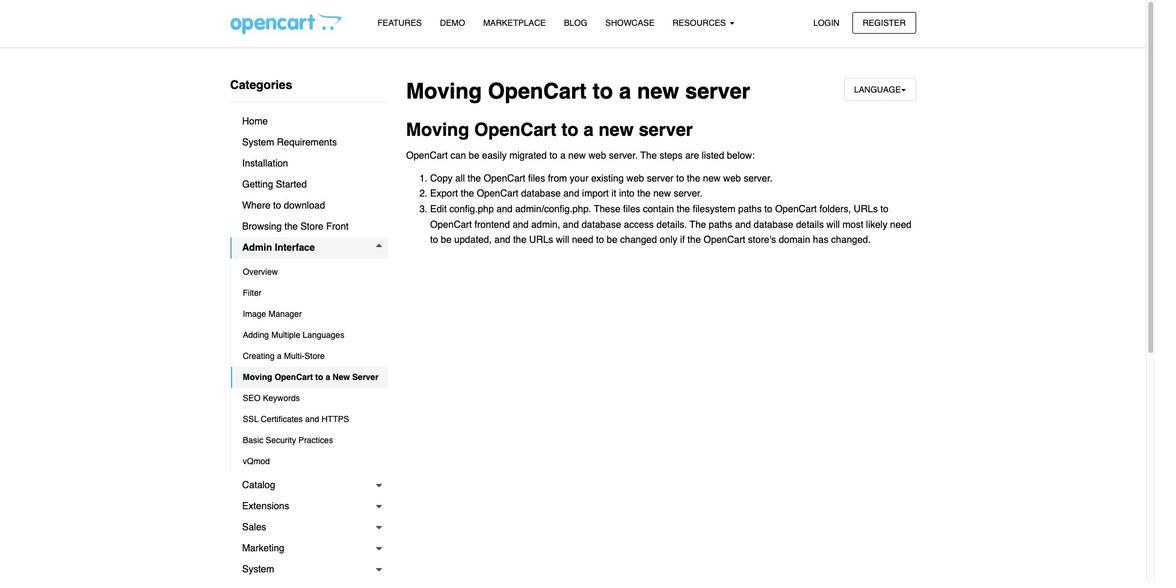 Task type: locate. For each thing, give the bounding box(es) containing it.
to
[[593, 79, 613, 104], [562, 119, 579, 140], [550, 150, 558, 161], [677, 173, 685, 184], [273, 200, 281, 211], [765, 204, 773, 215], [881, 204, 889, 215], [430, 235, 438, 246], [596, 235, 604, 246], [315, 373, 323, 382]]

need right likely
[[891, 219, 912, 230]]

0 vertical spatial moving opencart to a new server
[[406, 79, 751, 104]]

2 system from the top
[[242, 565, 274, 575]]

requirements
[[277, 137, 337, 148]]

multiple
[[271, 330, 300, 340]]

register link
[[853, 12, 916, 34]]

store down adding multiple languages link
[[305, 352, 325, 361]]

0 horizontal spatial will
[[556, 235, 570, 246]]

server. up existing
[[609, 150, 638, 161]]

the down filesystem
[[690, 219, 706, 230]]

and
[[564, 189, 580, 199], [497, 204, 513, 215], [513, 219, 529, 230], [563, 219, 579, 230], [735, 219, 751, 230], [495, 235, 511, 246], [305, 415, 319, 424]]

1 horizontal spatial be
[[469, 150, 480, 161]]

0 vertical spatial server.
[[609, 150, 638, 161]]

urls up likely
[[854, 204, 878, 215]]

1 vertical spatial files
[[623, 204, 641, 215]]

1 vertical spatial store
[[305, 352, 325, 361]]

2 horizontal spatial database
[[754, 219, 794, 230]]

front
[[326, 221, 349, 232]]

1 vertical spatial need
[[572, 235, 594, 246]]

the up interface
[[285, 221, 298, 232]]

1 vertical spatial urls
[[529, 235, 553, 246]]

ssl certificates and https
[[243, 415, 349, 424]]

from
[[548, 173, 567, 184]]

listed
[[702, 150, 725, 161]]

1 vertical spatial will
[[556, 235, 570, 246]]

server inside copy all the opencart files from your existing web server to the new web server. export the opencart database and import it into the new server. edit config.php and admin/config.php. these files contain the filesystem paths to opencart folders, urls to opencart frontend and admin, and database access details. the paths and database details will most likely need to be updated, and the urls will need to be changed only if the opencart store's domain has changed.
[[647, 173, 674, 184]]

server. up filesystem
[[674, 189, 703, 199]]

register
[[863, 18, 906, 27]]

practices
[[299, 436, 333, 445]]

where
[[242, 200, 271, 211]]

web up existing
[[589, 150, 606, 161]]

paths up the store's
[[739, 204, 762, 215]]

need
[[891, 219, 912, 230], [572, 235, 594, 246]]

admin/config.php.
[[515, 204, 592, 215]]

login
[[814, 18, 840, 27]]

steps
[[660, 150, 683, 161]]

creating
[[243, 352, 275, 361]]

to inside 'link'
[[273, 200, 281, 211]]

system requirements
[[242, 137, 337, 148]]

2 vertical spatial moving
[[243, 373, 272, 382]]

1 horizontal spatial server.
[[674, 189, 703, 199]]

be
[[469, 150, 480, 161], [441, 235, 452, 246], [607, 235, 618, 246]]

2 horizontal spatial web
[[724, 173, 741, 184]]

moving
[[406, 79, 482, 104], [406, 119, 469, 140], [243, 373, 272, 382]]

0 horizontal spatial web
[[589, 150, 606, 161]]

1 horizontal spatial files
[[623, 204, 641, 215]]

be left changed
[[607, 235, 618, 246]]

the left steps
[[641, 150, 657, 161]]

0 horizontal spatial urls
[[529, 235, 553, 246]]

copy
[[430, 173, 453, 184]]

the right the if
[[688, 235, 701, 246]]

easily
[[482, 150, 507, 161]]

security
[[266, 436, 296, 445]]

the inside copy all the opencart files from your existing web server to the new web server. export the opencart database and import it into the new server. edit config.php and admin/config.php. these files contain the filesystem paths to opencart folders, urls to opencart frontend and admin, and database access details. the paths and database details will most likely need to be updated, and the urls will need to be changed only if the opencart store's domain has changed.
[[690, 219, 706, 230]]

urls down admin,
[[529, 235, 553, 246]]

1 vertical spatial server
[[639, 119, 693, 140]]

0 vertical spatial store
[[301, 221, 324, 232]]

store down the where to download 'link'
[[301, 221, 324, 232]]

0 horizontal spatial files
[[528, 173, 545, 184]]

a
[[619, 79, 631, 104], [584, 119, 594, 140], [560, 150, 566, 161], [277, 352, 282, 361], [326, 373, 330, 382]]

and up frontend
[[497, 204, 513, 215]]

need down admin/config.php.
[[572, 235, 594, 246]]

edit
[[430, 204, 447, 215]]

files
[[528, 173, 545, 184], [623, 204, 641, 215]]

the right all
[[468, 173, 481, 184]]

vqmod link
[[231, 451, 388, 472]]

system requirements link
[[230, 132, 388, 153]]

store's
[[748, 235, 776, 246]]

0 vertical spatial paths
[[739, 204, 762, 215]]

1 vertical spatial the
[[690, 219, 706, 230]]

the right into
[[638, 189, 651, 199]]

paths down filesystem
[[709, 219, 733, 230]]

installation link
[[230, 153, 388, 175]]

it
[[612, 189, 617, 199]]

https
[[322, 415, 349, 424]]

web down "below:"
[[724, 173, 741, 184]]

system link
[[230, 560, 388, 581]]

2 vertical spatial server
[[647, 173, 674, 184]]

store inside browsing the store front link
[[301, 221, 324, 232]]

into
[[619, 189, 635, 199]]

features link
[[369, 13, 431, 34]]

0 vertical spatial system
[[242, 137, 274, 148]]

1 vertical spatial paths
[[709, 219, 733, 230]]

features
[[378, 18, 422, 28]]

details.
[[657, 219, 687, 230]]

1 vertical spatial system
[[242, 565, 274, 575]]

extensions
[[242, 501, 289, 512]]

store
[[301, 221, 324, 232], [305, 352, 325, 361]]

database up the store's
[[754, 219, 794, 230]]

will down admin,
[[556, 235, 570, 246]]

the up the details.
[[677, 204, 690, 215]]

creating a multi-store
[[243, 352, 325, 361]]

be left updated, on the left of the page
[[441, 235, 452, 246]]

files down into
[[623, 204, 641, 215]]

1 system from the top
[[242, 137, 274, 148]]

web
[[589, 150, 606, 161], [627, 173, 644, 184], [724, 173, 741, 184]]

image manager link
[[231, 304, 388, 325]]

filter link
[[231, 283, 388, 304]]

2 horizontal spatial server.
[[744, 173, 773, 184]]

basic security practices link
[[231, 430, 388, 451]]

0 vertical spatial moving
[[406, 79, 482, 104]]

multi-
[[284, 352, 305, 361]]

1 horizontal spatial the
[[690, 219, 706, 230]]

0 horizontal spatial the
[[641, 150, 657, 161]]

system down home
[[242, 137, 274, 148]]

resources link
[[664, 13, 744, 34]]

system down the marketing
[[242, 565, 274, 575]]

browsing
[[242, 221, 282, 232]]

marketing
[[242, 544, 285, 554]]

language button
[[844, 78, 916, 101]]

0 horizontal spatial database
[[521, 189, 561, 199]]

1 horizontal spatial need
[[891, 219, 912, 230]]

resources
[[673, 18, 729, 28]]

files left from
[[528, 173, 545, 184]]

adding
[[243, 330, 269, 340]]

server. down "below:"
[[744, 173, 773, 184]]

web for new
[[589, 150, 606, 161]]

system for system requirements
[[242, 137, 274, 148]]

1 horizontal spatial urls
[[854, 204, 878, 215]]

server
[[686, 79, 751, 104], [639, 119, 693, 140], [647, 173, 674, 184]]

and down seo keywords link
[[305, 415, 319, 424]]

1 vertical spatial moving opencart to a new server
[[406, 119, 693, 140]]

filesystem
[[693, 204, 736, 215]]

these
[[594, 204, 621, 215]]

language
[[855, 85, 901, 94]]

1 horizontal spatial web
[[627, 173, 644, 184]]

all
[[456, 173, 465, 184]]

0 horizontal spatial paths
[[709, 219, 733, 230]]

seo
[[243, 394, 261, 403]]

be right can
[[469, 150, 480, 161]]

opencart can be easily migrated to a new web server. the steps are listed below:
[[406, 150, 755, 161]]

creating a multi-store link
[[231, 346, 388, 367]]

0 vertical spatial will
[[827, 219, 840, 230]]

the
[[641, 150, 657, 161], [690, 219, 706, 230]]

0 vertical spatial server
[[686, 79, 751, 104]]

getting started link
[[230, 175, 388, 196]]

database down these
[[582, 219, 621, 230]]

paths
[[739, 204, 762, 215], [709, 219, 733, 230]]

will down folders,
[[827, 219, 840, 230]]

your
[[570, 173, 589, 184]]

web up into
[[627, 173, 644, 184]]

database
[[521, 189, 561, 199], [582, 219, 621, 230], [754, 219, 794, 230]]

0 vertical spatial need
[[891, 219, 912, 230]]

will
[[827, 219, 840, 230], [556, 235, 570, 246]]

demo
[[440, 18, 465, 28]]

1 horizontal spatial paths
[[739, 204, 762, 215]]

database up admin/config.php.
[[521, 189, 561, 199]]



Task type: describe. For each thing, give the bounding box(es) containing it.
marketing link
[[230, 539, 388, 560]]

0 vertical spatial urls
[[854, 204, 878, 215]]

system for system
[[242, 565, 274, 575]]

the down are
[[687, 173, 701, 184]]

catalog
[[242, 480, 275, 491]]

and down frontend
[[495, 235, 511, 246]]

0 vertical spatial the
[[641, 150, 657, 161]]

catalog link
[[230, 475, 388, 497]]

frontend
[[475, 219, 510, 230]]

are
[[686, 150, 699, 161]]

1 vertical spatial server.
[[744, 173, 773, 184]]

marketplace link
[[474, 13, 555, 34]]

home
[[242, 116, 268, 127]]

details
[[796, 219, 824, 230]]

the up 'config.php' in the top of the page
[[461, 189, 474, 199]]

overview
[[243, 267, 278, 277]]

2 vertical spatial server.
[[674, 189, 703, 199]]

can
[[451, 150, 466, 161]]

installation
[[242, 158, 288, 169]]

admin,
[[532, 219, 560, 230]]

folders,
[[820, 204, 851, 215]]

getting
[[242, 179, 273, 190]]

adding multiple languages
[[243, 330, 345, 340]]

admin interface link
[[230, 238, 388, 259]]

admin interface
[[242, 243, 315, 253]]

0 horizontal spatial be
[[441, 235, 452, 246]]

categories
[[230, 78, 292, 92]]

overview link
[[231, 262, 388, 283]]

export
[[430, 189, 458, 199]]

0 horizontal spatial need
[[572, 235, 594, 246]]

ssl certificates and https link
[[231, 409, 388, 430]]

migrated
[[510, 150, 547, 161]]

and inside "ssl certificates and https" "link"
[[305, 415, 319, 424]]

server
[[352, 373, 379, 382]]

updated,
[[454, 235, 492, 246]]

showcase
[[606, 18, 655, 28]]

blog link
[[555, 13, 597, 34]]

ssl
[[243, 415, 259, 424]]

1 moving opencart to a new server from the top
[[406, 79, 751, 104]]

admin
[[242, 243, 272, 253]]

languages
[[303, 330, 345, 340]]

web for existing
[[627, 173, 644, 184]]

import
[[582, 189, 609, 199]]

getting started
[[242, 179, 307, 190]]

and left admin,
[[513, 219, 529, 230]]

has
[[813, 235, 829, 246]]

basic security practices
[[243, 436, 333, 445]]

opencart - open source shopping cart solution image
[[230, 13, 342, 34]]

most
[[843, 219, 864, 230]]

2 moving opencart to a new server from the top
[[406, 119, 693, 140]]

seo keywords
[[243, 394, 300, 403]]

started
[[276, 179, 307, 190]]

login link
[[803, 12, 850, 34]]

browsing the store front link
[[230, 217, 388, 238]]

blog
[[564, 18, 588, 28]]

home link
[[230, 111, 388, 132]]

the down admin/config.php.
[[513, 235, 527, 246]]

2 horizontal spatial be
[[607, 235, 618, 246]]

interface
[[275, 243, 315, 253]]

copy all the opencart files from your existing web server to the new web server. export the opencart database and import it into the new server. edit config.php and admin/config.php. these files contain the filesystem paths to opencart folders, urls to opencart frontend and admin, and database access details. the paths and database details will most likely need to be updated, and the urls will need to be changed only if the opencart store's domain has changed.
[[430, 173, 912, 246]]

adding multiple languages link
[[231, 325, 388, 346]]

vqmod
[[243, 457, 270, 466]]

domain
[[779, 235, 811, 246]]

access
[[624, 219, 654, 230]]

store inside creating a multi-store link
[[305, 352, 325, 361]]

moving opencart to a new server
[[243, 373, 379, 382]]

1 horizontal spatial database
[[582, 219, 621, 230]]

image manager
[[243, 309, 302, 319]]

contain
[[643, 204, 674, 215]]

download
[[284, 200, 325, 211]]

likely
[[866, 219, 888, 230]]

certificates
[[261, 415, 303, 424]]

demo link
[[431, 13, 474, 34]]

1 horizontal spatial will
[[827, 219, 840, 230]]

and up the store's
[[735, 219, 751, 230]]

marketplace
[[483, 18, 546, 28]]

moving opencart to a new server link
[[231, 367, 388, 388]]

browsing the store front
[[242, 221, 349, 232]]

if
[[680, 235, 685, 246]]

changed.
[[832, 235, 871, 246]]

seo keywords link
[[231, 388, 388, 409]]

0 horizontal spatial server.
[[609, 150, 638, 161]]

and down admin/config.php.
[[563, 219, 579, 230]]

where to download
[[242, 200, 325, 211]]

basic
[[243, 436, 263, 445]]

sales link
[[230, 518, 388, 539]]

0 vertical spatial files
[[528, 173, 545, 184]]

keywords
[[263, 394, 300, 403]]

1 vertical spatial moving
[[406, 119, 469, 140]]

config.php
[[450, 204, 494, 215]]

and down your
[[564, 189, 580, 199]]

showcase link
[[597, 13, 664, 34]]



Task type: vqa. For each thing, say whether or not it's contained in the screenshot.
bottom page
no



